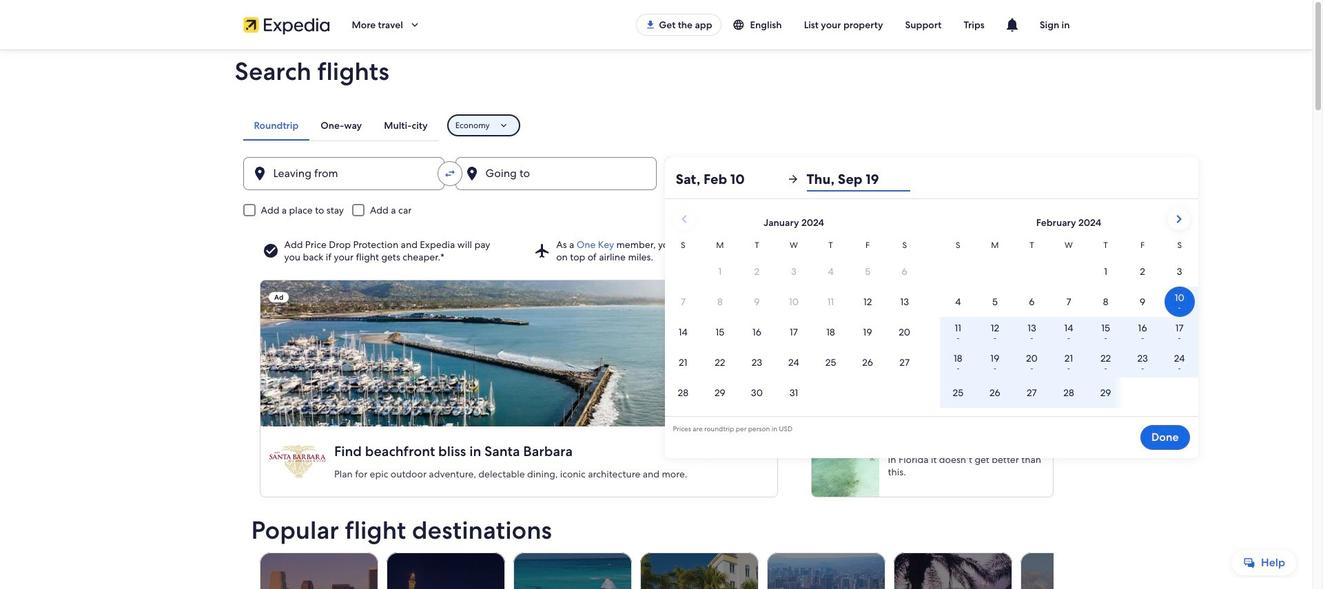 Task type: vqa. For each thing, say whether or not it's contained in the screenshot.
honolulu flights image in the right bottom of the page
yes



Task type: describe. For each thing, give the bounding box(es) containing it.
communication center icon image
[[1004, 17, 1021, 33]]

download the app button image
[[645, 19, 656, 30]]

swap origin and destination values image
[[444, 167, 456, 180]]

expedia logo image
[[243, 15, 330, 34]]

more travel image
[[409, 19, 421, 31]]

cancun flights image
[[513, 553, 632, 589]]

los angeles flights image
[[259, 553, 378, 589]]

las vegas flights image
[[386, 553, 505, 589]]

orlando flights image
[[894, 553, 1012, 589]]



Task type: locate. For each thing, give the bounding box(es) containing it.
new york flights image
[[1020, 553, 1139, 589]]

next month image
[[1171, 211, 1187, 227]]

popular flight destinations region
[[243, 517, 1139, 589]]

main content
[[0, 50, 1313, 589]]

honolulu flights image
[[767, 553, 885, 589]]

small image
[[732, 19, 750, 31]]

miami flights image
[[640, 553, 758, 589]]

tab list
[[243, 110, 439, 141]]

previous month image
[[676, 211, 692, 227]]



